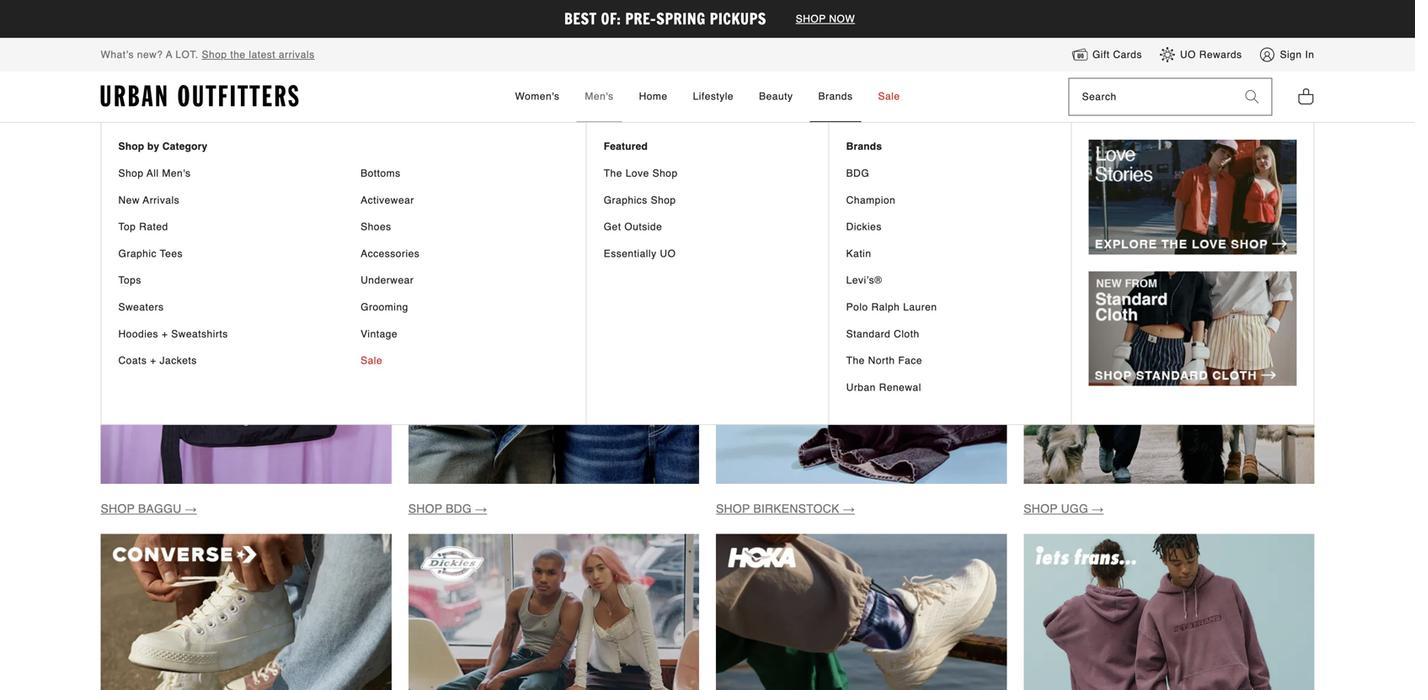 Task type: vqa. For each thing, say whether or not it's contained in the screenshot.
THE NORTH FACE link
yes



Task type: describe. For each thing, give the bounding box(es) containing it.
pickups
[[710, 8, 766, 29]]

standard cloth
[[846, 328, 920, 340]]

bottoms link
[[361, 167, 569, 181]]

champion
[[846, 194, 896, 206]]

shop birkenstock → link
[[716, 502, 855, 516]]

underwear link
[[361, 274, 569, 288]]

shop now
[[796, 13, 855, 25]]

in
[[1305, 49, 1314, 60]]

m-love shop image
[[1089, 140, 1297, 255]]

arrivals
[[279, 49, 315, 61]]

shop for shop baggu →
[[101, 502, 135, 516]]

shop iets frans image
[[1024, 534, 1314, 691]]

top inside main navigation element
[[118, 221, 136, 233]]

the
[[230, 49, 246, 61]]

shop all men's
[[118, 168, 191, 179]]

lauren
[[903, 302, 937, 313]]

hoodies + sweatshirts link
[[118, 327, 327, 342]]

urban outfitters image
[[101, 85, 299, 107]]

shop the latest arrivals link
[[202, 49, 315, 61]]

baggu
[[138, 502, 181, 516]]

of:
[[601, 8, 621, 29]]

shop for shop now
[[796, 13, 826, 25]]

activewear link
[[361, 194, 569, 208]]

dickies
[[846, 221, 882, 233]]

best of:  pre-spring pickups
[[564, 8, 770, 29]]

shop baggu image
[[101, 193, 391, 484]]

new arrivals link
[[118, 194, 327, 208]]

category
[[162, 141, 208, 153]]

Search text field
[[1069, 79, 1233, 115]]

rewards
[[1199, 49, 1242, 60]]

→ for shop bdg →
[[475, 502, 487, 516]]

graphic tees
[[118, 248, 183, 260]]

+ for hoodies
[[162, 328, 168, 340]]

the north face
[[846, 355, 922, 367]]

women's link
[[507, 72, 568, 122]]

urban
[[846, 382, 876, 394]]

1 horizontal spatial sale link
[[870, 72, 908, 122]]

polo
[[846, 302, 868, 313]]

accessories link
[[361, 247, 569, 261]]

grooming link
[[361, 301, 569, 315]]

coats + jackets link
[[118, 354, 327, 368]]

shop baggu → link
[[101, 502, 197, 516]]

the love shop link
[[604, 167, 812, 181]]

urban renewal
[[846, 382, 921, 394]]

new?
[[137, 49, 163, 61]]

champion link
[[846, 194, 1054, 208]]

gift cards link
[[1071, 46, 1142, 63]]

now
[[829, 13, 855, 25]]

brands right "by"
[[165, 150, 210, 165]]

shoes link
[[361, 220, 569, 234]]

shop for shop bdg →
[[408, 502, 442, 516]]

the love shop
[[604, 168, 678, 179]]

0 horizontal spatial men's
[[162, 168, 191, 179]]

essentially uo link
[[604, 247, 812, 261]]

uo inside main navigation element
[[660, 248, 676, 260]]

shop baggu →
[[101, 502, 197, 516]]

sale for the bottommost sale link
[[361, 355, 383, 367]]

ugg
[[1061, 502, 1088, 516]]

standard
[[846, 328, 891, 340]]

tops
[[118, 275, 141, 287]]

love
[[626, 168, 649, 179]]

shop ugg →
[[1024, 502, 1104, 516]]

shop birkenstock →
[[716, 502, 855, 516]]

sign in
[[1280, 49, 1314, 60]]

katin link
[[846, 247, 1054, 261]]

sign in button
[[1259, 46, 1314, 63]]

standard cloth link
[[846, 327, 1054, 342]]

shop bdg image
[[408, 193, 699, 484]]

accessories
[[361, 248, 420, 260]]

graphics
[[604, 194, 648, 206]]

shop dickies image
[[408, 534, 699, 691]]

hoodies + sweatshirts
[[118, 328, 228, 340]]

renewal
[[879, 382, 921, 394]]

underwear
[[361, 275, 414, 287]]

sweaters
[[118, 302, 164, 313]]

standard cloth (boxing day) image
[[1089, 272, 1297, 386]]

shop for shop birkenstock →
[[716, 502, 750, 516]]

hoka image
[[716, 534, 1007, 691]]

outside
[[625, 221, 662, 233]]

coats + jackets
[[118, 355, 197, 367]]

best
[[564, 8, 597, 29]]

brands up champion in the top right of the page
[[846, 141, 882, 153]]

→ for shop birkenstock →
[[843, 502, 855, 516]]

the for the north face
[[846, 355, 865, 367]]

lifestyle link
[[684, 72, 742, 122]]

bdg inside main navigation element
[[846, 168, 869, 179]]

home
[[639, 90, 668, 102]]



Task type: locate. For each thing, give the bounding box(es) containing it.
arrivals
[[143, 194, 180, 206]]

main navigation element
[[50, 72, 1365, 426]]

→ for shop baggu →
[[185, 502, 197, 516]]

levi's®
[[846, 275, 882, 287]]

3 → from the left
[[843, 502, 855, 516]]

get outside link
[[604, 220, 812, 234]]

top rated
[[118, 221, 168, 233]]

get outside
[[604, 221, 662, 233]]

graphics shop link
[[604, 194, 812, 208]]

shop birkenstock image
[[716, 193, 1007, 484]]

sale for right sale link
[[878, 90, 900, 102]]

0 horizontal spatial +
[[150, 355, 156, 367]]

1 horizontal spatial +
[[162, 328, 168, 340]]

the
[[604, 168, 622, 179], [846, 355, 865, 367]]

1 vertical spatial +
[[150, 355, 156, 367]]

0 vertical spatial uo
[[1180, 49, 1196, 60]]

sale link
[[870, 72, 908, 122], [361, 354, 569, 368]]

1 vertical spatial the
[[846, 355, 865, 367]]

vintage link
[[361, 327, 569, 342]]

uo left rewards
[[1180, 49, 1196, 60]]

home link
[[631, 72, 676, 122]]

sale
[[878, 90, 900, 102], [361, 355, 383, 367]]

4 → from the left
[[1092, 502, 1104, 516]]

uo down outside
[[660, 248, 676, 260]]

top
[[138, 150, 161, 165], [118, 221, 136, 233]]

sale down vintage
[[361, 355, 383, 367]]

brands right the beauty
[[818, 90, 853, 102]]

0 vertical spatial top
[[138, 150, 161, 165]]

by
[[147, 141, 159, 153]]

brands link
[[810, 72, 861, 122]]

0 horizontal spatial the
[[604, 168, 622, 179]]

north
[[868, 355, 895, 367]]

bdg link
[[846, 167, 1054, 181]]

sweaters link
[[118, 301, 327, 315]]

beauty
[[759, 90, 793, 102]]

cloth
[[894, 328, 920, 340]]

rated
[[139, 221, 168, 233]]

1 vertical spatial top
[[118, 221, 136, 233]]

tops link
[[118, 274, 327, 288]]

+ right hoodies
[[162, 328, 168, 340]]

the north face link
[[846, 354, 1054, 368]]

what's new? a lot. shop the latest arrivals
[[101, 49, 315, 61]]

shop for shop ugg →
[[1024, 502, 1058, 516]]

1 horizontal spatial the
[[846, 355, 865, 367]]

1 → from the left
[[185, 502, 197, 516]]

face
[[898, 355, 922, 367]]

top left rated at the top
[[118, 221, 136, 233]]

men's left home
[[585, 90, 614, 102]]

sale link down vintage link
[[361, 354, 569, 368]]

1 vertical spatial sale
[[361, 355, 383, 367]]

shop bdg → link
[[408, 502, 487, 516]]

women's
[[515, 90, 560, 102]]

brands
[[818, 90, 853, 102], [846, 141, 882, 153], [165, 150, 210, 165]]

0 vertical spatial men's
[[585, 90, 614, 102]]

graphic tees link
[[118, 247, 327, 261]]

the for the love shop
[[604, 168, 622, 179]]

None search field
[[1069, 79, 1233, 115]]

essentially uo
[[604, 248, 676, 260]]

essentially
[[604, 248, 657, 260]]

0 horizontal spatial bdg
[[446, 502, 472, 516]]

vintage
[[361, 328, 398, 340]]

graphics shop
[[604, 194, 676, 206]]

0 horizontal spatial sale
[[361, 355, 383, 367]]

jackets
[[160, 355, 197, 367]]

my shopping bag image
[[1298, 87, 1314, 106]]

hoodies
[[118, 328, 158, 340]]

cards
[[1113, 49, 1142, 60]]

bottoms
[[361, 168, 401, 179]]

0 horizontal spatial sale link
[[361, 354, 569, 368]]

uo rewards
[[1180, 49, 1242, 60]]

1 horizontal spatial men's
[[585, 90, 614, 102]]

all
[[147, 168, 159, 179]]

sweatshirts
[[171, 328, 228, 340]]

shop
[[202, 49, 227, 61], [118, 141, 144, 153], [101, 150, 134, 165], [118, 168, 144, 179], [652, 168, 678, 179], [651, 194, 676, 206]]

0 horizontal spatial top
[[118, 221, 136, 233]]

katin
[[846, 248, 871, 260]]

uo rewards link
[[1159, 46, 1242, 63]]

1 vertical spatial uo
[[660, 248, 676, 260]]

sale link right brands link
[[870, 72, 908, 122]]

0 vertical spatial sale link
[[870, 72, 908, 122]]

gift
[[1092, 49, 1110, 60]]

shop
[[796, 13, 826, 25], [101, 502, 135, 516], [408, 502, 442, 516], [716, 502, 750, 516], [1024, 502, 1058, 516]]

grooming
[[361, 302, 408, 313]]

search image
[[1245, 90, 1259, 104]]

activewear
[[361, 194, 414, 206]]

polo ralph lauren
[[846, 302, 937, 313]]

shop top brands
[[101, 150, 210, 165]]

the left 'love'
[[604, 168, 622, 179]]

urban renewal link
[[846, 381, 1054, 395]]

shop now link
[[787, 13, 864, 25]]

+ for coats
[[150, 355, 156, 367]]

lot.
[[175, 49, 199, 61]]

levi's® link
[[846, 274, 1054, 288]]

→ for shop ugg →
[[1092, 502, 1104, 516]]

shop bdg →
[[408, 502, 487, 516]]

1 horizontal spatial sale
[[878, 90, 900, 102]]

1 vertical spatial bdg
[[446, 502, 472, 516]]

sale right brands link
[[878, 90, 900, 102]]

shop converse image
[[101, 534, 391, 691]]

lifestyle
[[693, 90, 734, 102]]

1 horizontal spatial uo
[[1180, 49, 1196, 60]]

gift cards
[[1092, 49, 1142, 60]]

beauty link
[[751, 72, 801, 122]]

top up all
[[138, 150, 161, 165]]

brands inside brands link
[[818, 90, 853, 102]]

featured
[[604, 141, 648, 153]]

latest
[[249, 49, 276, 61]]

0 vertical spatial the
[[604, 168, 622, 179]]

1 horizontal spatial top
[[138, 150, 161, 165]]

polo ralph lauren link
[[846, 301, 1054, 315]]

2 → from the left
[[475, 502, 487, 516]]

men's right all
[[162, 168, 191, 179]]

the left north
[[846, 355, 865, 367]]

shop ugg image
[[1024, 193, 1314, 484]]

get
[[604, 221, 621, 233]]

1 vertical spatial sale link
[[361, 354, 569, 368]]

bdg
[[846, 168, 869, 179], [446, 502, 472, 516]]

0 vertical spatial bdg
[[846, 168, 869, 179]]

0 horizontal spatial uo
[[660, 248, 676, 260]]

pre-
[[625, 8, 656, 29]]

coats
[[118, 355, 147, 367]]

+ right coats on the bottom
[[150, 355, 156, 367]]

0 vertical spatial +
[[162, 328, 168, 340]]

1 vertical spatial men's
[[162, 168, 191, 179]]

0 vertical spatial sale
[[878, 90, 900, 102]]

men's link
[[577, 72, 622, 122]]

1 horizontal spatial bdg
[[846, 168, 869, 179]]

top rated link
[[118, 220, 327, 234]]

spring
[[656, 8, 706, 29]]

sign
[[1280, 49, 1302, 60]]

shop ugg → link
[[1024, 502, 1104, 516]]



